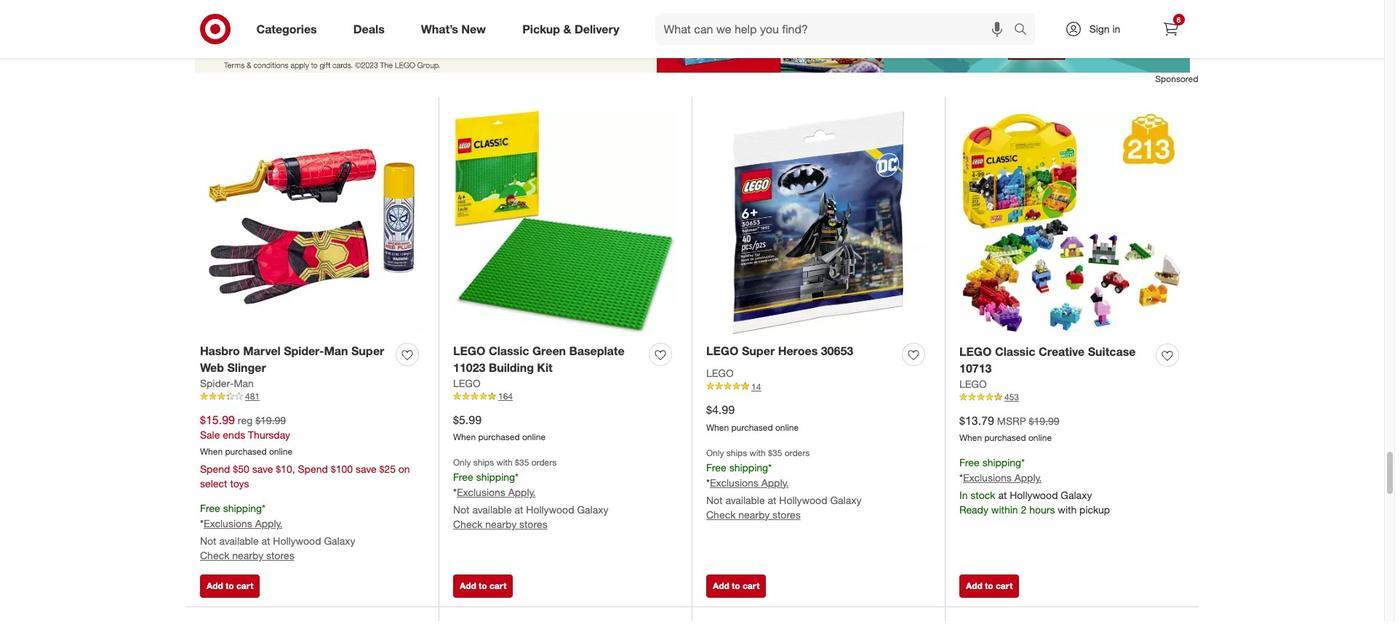 Task type: describe. For each thing, give the bounding box(es) containing it.
online inside the $15.99 reg $19.99 sale ends thursday when purchased online spend $50 save $10, spend $100 save $25 on select toys
[[269, 447, 292, 458]]

add to cart button for $5.99
[[453, 575, 513, 598]]

nearby inside "free shipping * * exclusions apply. not available at hollywood galaxy check nearby stores"
[[232, 550, 263, 562]]

lego for lego classic creative suitcase 10713
[[959, 345, 992, 359]]

check inside "free shipping * * exclusions apply. not available at hollywood galaxy check nearby stores"
[[200, 550, 229, 562]]

online inside $5.99 when purchased online
[[522, 432, 546, 443]]

on
[[398, 464, 410, 476]]

pickup & delivery
[[522, 22, 619, 36]]

$4.99 when purchased online
[[706, 403, 799, 433]]

lego classic green baseplate 11023 building kit
[[453, 344, 624, 375]]

categories
[[256, 22, 317, 36]]

lego for lego classic green baseplate 11023 building kit
[[453, 344, 485, 358]]

What can we help you find? suggestions appear below search field
[[655, 13, 1017, 45]]

spider- inside hasbro marvel spider-man super web slinger
[[284, 344, 324, 358]]

$4.99
[[706, 403, 735, 417]]

deals
[[353, 22, 385, 36]]

2
[[1021, 504, 1027, 517]]

free inside free shipping * * exclusions apply. in stock at  hollywood galaxy ready within 2 hours with pickup
[[959, 457, 980, 469]]

check for $4.99
[[706, 509, 736, 521]]

add for $5.99
[[460, 581, 476, 592]]

$13.79
[[959, 414, 994, 428]]

pickup
[[522, 22, 560, 36]]

stores for $4.99
[[772, 509, 801, 521]]

check nearby stores button for $5.99
[[453, 518, 547, 533]]

galaxy inside free shipping * * exclusions apply. in stock at  hollywood galaxy ready within 2 hours with pickup
[[1061, 490, 1092, 502]]

ships for $5.99
[[473, 458, 494, 469]]

$50
[[233, 464, 249, 476]]

check for $5.99
[[453, 519, 483, 531]]

add to cart for $13.79
[[966, 581, 1013, 592]]

hollywood inside free shipping * * exclusions apply. in stock at  hollywood galaxy ready within 2 hours with pickup
[[1010, 490, 1058, 502]]

exclusions inside free shipping * * exclusions apply. in stock at  hollywood galaxy ready within 2 hours with pickup
[[963, 472, 1012, 485]]

web
[[200, 361, 224, 375]]

what's new link
[[409, 13, 504, 45]]

sale
[[200, 429, 220, 442]]

$15.99
[[200, 413, 235, 427]]

lego for lego link related to lego super heroes 30653
[[706, 367, 734, 380]]

stores for $5.99
[[519, 519, 547, 531]]

sign in link
[[1052, 13, 1143, 45]]

stock
[[971, 490, 995, 502]]

sign
[[1089, 23, 1110, 35]]

stores inside "free shipping * * exclusions apply. not available at hollywood galaxy check nearby stores"
[[266, 550, 294, 562]]

$35 for $4.99
[[768, 448, 782, 459]]

what's new
[[421, 22, 486, 36]]

kit
[[537, 361, 553, 375]]

apply. inside free shipping * * exclusions apply. in stock at  hollywood galaxy ready within 2 hours with pickup
[[1014, 472, 1042, 485]]

classic for green
[[489, 344, 529, 358]]

select
[[200, 478, 227, 490]]

$13.79 msrp $19.99 when purchased online
[[959, 414, 1059, 444]]

hasbro
[[200, 344, 240, 358]]

toys
[[230, 478, 249, 490]]

when inside $5.99 when purchased online
[[453, 432, 476, 443]]

shipping inside "free shipping * * exclusions apply. not available at hollywood galaxy check nearby stores"
[[223, 503, 262, 515]]

10713
[[959, 361, 992, 376]]

orders for $5.99
[[531, 458, 557, 469]]

search button
[[1007, 13, 1042, 48]]

pickup
[[1079, 504, 1110, 517]]

pickup & delivery link
[[510, 13, 638, 45]]

msrp
[[997, 415, 1026, 427]]

delivery
[[575, 22, 619, 36]]

spider-man
[[200, 377, 254, 390]]

add to cart button for $15.99
[[200, 575, 260, 598]]

add for $4.99
[[713, 581, 729, 592]]

only ships with $35 orders free shipping * * exclusions apply. not available at hollywood galaxy check nearby stores for $5.99
[[453, 458, 608, 531]]

spider-man link
[[200, 376, 254, 391]]

heroes
[[778, 344, 818, 358]]

check nearby stores button for $4.99
[[706, 508, 801, 523]]

what's
[[421, 22, 458, 36]]

green
[[532, 344, 566, 358]]

free down $5.99
[[453, 472, 473, 484]]

marvel
[[243, 344, 281, 358]]

2 spend from the left
[[298, 464, 328, 476]]

free shipping * * exclusions apply. in stock at  hollywood galaxy ready within 2 hours with pickup
[[959, 457, 1110, 517]]

creative
[[1039, 345, 1085, 359]]

slinger
[[227, 361, 266, 375]]

only ships with $35 orders free shipping * * exclusions apply. not available at hollywood galaxy check nearby stores for $4.99
[[706, 448, 862, 521]]

to for $15.99
[[226, 581, 234, 592]]

1 vertical spatial man
[[234, 377, 254, 390]]

30653
[[821, 344, 853, 358]]

purchased inside $13.79 msrp $19.99 when purchased online
[[984, 433, 1026, 444]]

lego link for lego classic green baseplate 11023 building kit
[[453, 376, 481, 391]]

cart for $13.79
[[996, 581, 1013, 592]]

search
[[1007, 23, 1042, 38]]

exclusions apply. button for check nearby stores button associated with $5.99
[[457, 486, 536, 501]]

lego link for lego classic creative suitcase 10713
[[959, 377, 987, 392]]

to for $4.99
[[732, 581, 740, 592]]

sponsored
[[1155, 73, 1198, 84]]

spider- inside spider-man link
[[200, 377, 234, 390]]

&
[[563, 22, 571, 36]]

hasbro marvel spider-man super web slinger link
[[200, 343, 390, 376]]

$5.99
[[453, 413, 482, 427]]

available for $4.99
[[725, 494, 765, 507]]

reg
[[238, 414, 253, 427]]

481 link
[[200, 391, 424, 404]]

thursday
[[248, 429, 290, 442]]

deals link
[[341, 13, 403, 45]]

galaxy inside "free shipping * * exclusions apply. not available at hollywood galaxy check nearby stores"
[[324, 535, 355, 548]]

cart for $4.99
[[743, 581, 760, 592]]

481
[[245, 392, 260, 403]]

14 link
[[706, 381, 930, 394]]

building
[[489, 361, 534, 375]]

exclusions apply. button for check nearby stores button corresponding to $4.99
[[710, 476, 789, 491]]

$100
[[331, 464, 353, 476]]



Task type: locate. For each thing, give the bounding box(es) containing it.
1 horizontal spatial save
[[356, 464, 376, 476]]

lego for lego super heroes 30653
[[706, 344, 739, 358]]

1 cart from the left
[[236, 581, 253, 592]]

spend right $10,
[[298, 464, 328, 476]]

1 horizontal spatial $19.99
[[1029, 415, 1059, 427]]

164
[[498, 392, 513, 403]]

with for $5.99
[[496, 458, 513, 469]]

*
[[1021, 457, 1025, 469], [768, 462, 772, 474], [515, 472, 519, 484], [959, 472, 963, 485], [706, 477, 710, 489], [453, 487, 457, 499], [262, 503, 265, 515], [200, 518, 204, 530]]

available for $5.99
[[472, 504, 512, 517]]

check nearby stores button
[[706, 508, 801, 523], [453, 518, 547, 533], [200, 549, 294, 564]]

online inside $4.99 when purchased online
[[775, 422, 799, 433]]

purchased inside $5.99 when purchased online
[[478, 432, 520, 443]]

ends
[[223, 429, 245, 442]]

3 cart from the left
[[743, 581, 760, 592]]

cart for $15.99
[[236, 581, 253, 592]]

man
[[324, 344, 348, 358], [234, 377, 254, 390]]

exclusions down $4.99 when purchased online
[[710, 477, 759, 489]]

0 vertical spatial man
[[324, 344, 348, 358]]

$19.99 up thursday
[[255, 414, 286, 427]]

0 horizontal spatial man
[[234, 377, 254, 390]]

baseplate
[[569, 344, 624, 358]]

exclusions up stock
[[963, 472, 1012, 485]]

purchased down 'msrp'
[[984, 433, 1026, 444]]

nearby for $5.99
[[485, 519, 517, 531]]

advertisement region
[[186, 0, 1198, 72]]

only for $5.99
[[453, 458, 471, 469]]

hollywood inside "free shipping * * exclusions apply. not available at hollywood galaxy check nearby stores"
[[273, 535, 321, 548]]

$35 down $4.99 when purchased online
[[768, 448, 782, 459]]

3 add to cart button from the left
[[706, 575, 766, 598]]

apply.
[[1014, 472, 1042, 485], [761, 477, 789, 489], [508, 487, 536, 499], [255, 518, 282, 530]]

exclusions down toys
[[204, 518, 252, 530]]

sign in
[[1089, 23, 1120, 35]]

1 horizontal spatial only
[[706, 448, 724, 459]]

suitcase
[[1088, 345, 1136, 359]]

to
[[226, 581, 234, 592], [479, 581, 487, 592], [732, 581, 740, 592], [985, 581, 993, 592]]

1 add to cart button from the left
[[200, 575, 260, 598]]

to for $13.79
[[985, 581, 993, 592]]

0 horizontal spatial nearby
[[232, 550, 263, 562]]

$35
[[768, 448, 782, 459], [515, 458, 529, 469]]

0 horizontal spatial not
[[200, 535, 216, 548]]

only
[[706, 448, 724, 459], [453, 458, 471, 469]]

lego super heroes 30653 link
[[706, 343, 853, 360]]

2 horizontal spatial available
[[725, 494, 765, 507]]

hasbro marvel spider-man super web slinger image
[[200, 111, 424, 335], [200, 111, 424, 335]]

0 horizontal spatial available
[[219, 535, 259, 548]]

lego link up $4.99
[[706, 366, 734, 381]]

save right $50
[[252, 464, 273, 476]]

0 horizontal spatial stores
[[266, 550, 294, 562]]

apply. inside "free shipping * * exclusions apply. not available at hollywood galaxy check nearby stores"
[[255, 518, 282, 530]]

6 link
[[1155, 13, 1187, 45]]

save left $25
[[356, 464, 376, 476]]

orders
[[785, 448, 810, 459], [531, 458, 557, 469]]

spend
[[200, 464, 230, 476], [298, 464, 328, 476]]

with down $5.99 when purchased online
[[496, 458, 513, 469]]

164 link
[[453, 391, 677, 404]]

11023
[[453, 361, 486, 375]]

free shipping * * exclusions apply. not available at hollywood galaxy check nearby stores
[[200, 503, 355, 562]]

exclusions down $5.99 when purchased online
[[457, 487, 505, 499]]

14
[[751, 382, 761, 393]]

$15.99 reg $19.99 sale ends thursday when purchased online spend $50 save $10, spend $100 save $25 on select toys
[[200, 413, 410, 490]]

orders for $4.99
[[785, 448, 810, 459]]

lego super heroes 30653 image
[[706, 111, 930, 335], [706, 111, 930, 335]]

only down $5.99
[[453, 458, 471, 469]]

lego classic creative suitcase 10713 link
[[959, 344, 1150, 377]]

add
[[207, 581, 223, 592], [460, 581, 476, 592], [713, 581, 729, 592], [966, 581, 982, 592]]

classic
[[489, 344, 529, 358], [995, 345, 1035, 359]]

$10,
[[276, 464, 295, 476]]

0 horizontal spatial only ships with $35 orders free shipping * * exclusions apply. not available at hollywood galaxy check nearby stores
[[453, 458, 608, 531]]

within
[[991, 504, 1018, 517]]

2 horizontal spatial with
[[1058, 504, 1077, 517]]

purchased inside $4.99 when purchased online
[[731, 422, 773, 433]]

0 horizontal spatial with
[[496, 458, 513, 469]]

1 horizontal spatial lego link
[[706, 366, 734, 381]]

0 horizontal spatial check nearby stores button
[[200, 549, 294, 564]]

not inside "free shipping * * exclusions apply. not available at hollywood galaxy check nearby stores"
[[200, 535, 216, 548]]

cart for $5.99
[[489, 581, 507, 592]]

1 spend from the left
[[200, 464, 230, 476]]

lego link down 11023
[[453, 376, 481, 391]]

categories link
[[244, 13, 335, 45]]

galaxy
[[1061, 490, 1092, 502], [830, 494, 862, 507], [577, 504, 608, 517], [324, 535, 355, 548]]

add to cart
[[207, 581, 253, 592], [460, 581, 507, 592], [713, 581, 760, 592], [966, 581, 1013, 592]]

nearby
[[739, 509, 770, 521], [485, 519, 517, 531], [232, 550, 263, 562]]

453 link
[[959, 392, 1184, 404]]

lego classic creative suitcase 10713
[[959, 345, 1136, 376]]

when
[[706, 422, 729, 433], [453, 432, 476, 443], [959, 433, 982, 444], [200, 447, 223, 458]]

lego for lego link corresponding to lego classic creative suitcase 10713
[[959, 378, 987, 390]]

1 horizontal spatial orders
[[785, 448, 810, 459]]

lego link for lego super heroes 30653
[[706, 366, 734, 381]]

lego link down '10713'
[[959, 377, 987, 392]]

not for $5.99
[[453, 504, 470, 517]]

exclusions apply. button for the leftmost check nearby stores button
[[204, 517, 282, 532]]

4 to from the left
[[985, 581, 993, 592]]

purchased up $50
[[225, 447, 267, 458]]

lego link
[[706, 366, 734, 381], [453, 376, 481, 391], [959, 377, 987, 392]]

1 add to cart from the left
[[207, 581, 253, 592]]

free
[[959, 457, 980, 469], [706, 462, 726, 474], [453, 472, 473, 484], [200, 503, 220, 515]]

online down 14 "link"
[[775, 422, 799, 433]]

add to cart for $15.99
[[207, 581, 253, 592]]

stores
[[772, 509, 801, 521], [519, 519, 547, 531], [266, 550, 294, 562]]

online inside $13.79 msrp $19.99 when purchased online
[[1028, 433, 1052, 444]]

0 horizontal spatial $19.99
[[255, 414, 286, 427]]

orders down $5.99 when purchased online
[[531, 458, 557, 469]]

with for $4.99
[[750, 448, 766, 459]]

when down sale
[[200, 447, 223, 458]]

lego classic creative suitcase 10713 image
[[959, 111, 1184, 336], [959, 111, 1184, 336]]

lego inside lego classic green baseplate 11023 building kit
[[453, 344, 485, 358]]

super
[[351, 344, 384, 358], [742, 344, 775, 358]]

super inside lego super heroes 30653 link
[[742, 344, 775, 358]]

1 horizontal spatial stores
[[519, 519, 547, 531]]

ships down $5.99 when purchased online
[[473, 458, 494, 469]]

classic for creative
[[995, 345, 1035, 359]]

2 add to cart from the left
[[460, 581, 507, 592]]

new
[[461, 22, 486, 36]]

$25
[[379, 464, 396, 476]]

0 horizontal spatial ships
[[473, 458, 494, 469]]

apply. down $10,
[[255, 518, 282, 530]]

1 horizontal spatial ships
[[726, 448, 747, 459]]

when down $4.99
[[706, 422, 729, 433]]

0 vertical spatial spider-
[[284, 344, 324, 358]]

$19.99 inside the $15.99 reg $19.99 sale ends thursday when purchased online spend $50 save $10, spend $100 save $25 on select toys
[[255, 414, 286, 427]]

1 add from the left
[[207, 581, 223, 592]]

0 horizontal spatial lego link
[[453, 376, 481, 391]]

when down $5.99
[[453, 432, 476, 443]]

lego for lego link corresponding to lego classic green baseplate 11023 building kit
[[453, 377, 481, 390]]

when down $13.79
[[959, 433, 982, 444]]

classic inside lego classic creative suitcase 10713
[[995, 345, 1035, 359]]

only down $4.99
[[706, 448, 724, 459]]

1 horizontal spatial check nearby stores button
[[453, 518, 547, 533]]

2 horizontal spatial lego link
[[959, 377, 987, 392]]

ships
[[726, 448, 747, 459], [473, 458, 494, 469]]

1 horizontal spatial check
[[453, 519, 483, 531]]

0 horizontal spatial spider-
[[200, 377, 234, 390]]

apply. down $4.99 when purchased online
[[761, 477, 789, 489]]

3 add to cart from the left
[[713, 581, 760, 592]]

1 horizontal spatial $35
[[768, 448, 782, 459]]

orders down $4.99 when purchased online
[[785, 448, 810, 459]]

hours
[[1029, 504, 1055, 517]]

2 add to cart button from the left
[[453, 575, 513, 598]]

shipping down $4.99 when purchased online
[[729, 462, 768, 474]]

add to cart for $5.99
[[460, 581, 507, 592]]

0 horizontal spatial orders
[[531, 458, 557, 469]]

lego classic green baseplate 11023 building kit link
[[453, 343, 643, 376]]

4 add to cart from the left
[[966, 581, 1013, 592]]

spider- right marvel
[[284, 344, 324, 358]]

with right hours
[[1058, 504, 1077, 517]]

2 super from the left
[[742, 344, 775, 358]]

3 add from the left
[[713, 581, 729, 592]]

ships down $4.99 when purchased online
[[726, 448, 747, 459]]

only for $4.99
[[706, 448, 724, 459]]

$19.99 right 'msrp'
[[1029, 415, 1059, 427]]

lego classic green baseplate 11023 building kit image
[[453, 111, 677, 335], [453, 111, 677, 335]]

spider-
[[284, 344, 324, 358], [200, 377, 234, 390]]

0 horizontal spatial only
[[453, 458, 471, 469]]

lego inside lego classic creative suitcase 10713
[[959, 345, 992, 359]]

0 horizontal spatial $35
[[515, 458, 529, 469]]

at inside "free shipping * * exclusions apply. not available at hollywood galaxy check nearby stores"
[[261, 535, 270, 548]]

add for $13.79
[[966, 581, 982, 592]]

add for $15.99
[[207, 581, 223, 592]]

1 horizontal spatial spend
[[298, 464, 328, 476]]

exclusions apply. button up stock
[[963, 471, 1042, 486]]

add to cart button for $13.79
[[959, 575, 1019, 598]]

1 horizontal spatial spider-
[[284, 344, 324, 358]]

lego super heroes 30653
[[706, 344, 853, 358]]

shipping down $13.79 msrp $19.99 when purchased online
[[982, 457, 1021, 469]]

2 horizontal spatial stores
[[772, 509, 801, 521]]

1 horizontal spatial with
[[750, 448, 766, 459]]

1 super from the left
[[351, 344, 384, 358]]

nearby for $4.99
[[739, 509, 770, 521]]

at inside free shipping * * exclusions apply. in stock at  hollywood galaxy ready within 2 hours with pickup
[[998, 490, 1007, 502]]

1 horizontal spatial available
[[472, 504, 512, 517]]

2 to from the left
[[479, 581, 487, 592]]

online up free shipping * * exclusions apply. in stock at  hollywood galaxy ready within 2 hours with pickup
[[1028, 433, 1052, 444]]

exclusions apply. button down toys
[[204, 517, 282, 532]]

in
[[1112, 23, 1120, 35]]

to for $5.99
[[479, 581, 487, 592]]

apply. down $5.99 when purchased online
[[508, 487, 536, 499]]

in
[[959, 490, 968, 502]]

available
[[725, 494, 765, 507], [472, 504, 512, 517], [219, 535, 259, 548]]

$5.99 when purchased online
[[453, 413, 546, 443]]

2 add from the left
[[460, 581, 476, 592]]

not for $4.99
[[706, 494, 723, 507]]

add to cart button
[[200, 575, 260, 598], [453, 575, 513, 598], [706, 575, 766, 598], [959, 575, 1019, 598]]

4 add to cart button from the left
[[959, 575, 1019, 598]]

man down slinger
[[234, 377, 254, 390]]

shipping down toys
[[223, 503, 262, 515]]

purchased inside the $15.99 reg $19.99 sale ends thursday when purchased online spend $50 save $10, spend $100 save $25 on select toys
[[225, 447, 267, 458]]

spider- down web
[[200, 377, 234, 390]]

2 horizontal spatial nearby
[[739, 509, 770, 521]]

exclusions apply. button down $5.99 when purchased online
[[457, 486, 536, 501]]

spend up select
[[200, 464, 230, 476]]

0 horizontal spatial save
[[252, 464, 273, 476]]

1 vertical spatial spider-
[[200, 377, 234, 390]]

purchased down $5.99
[[478, 432, 520, 443]]

1 horizontal spatial super
[[742, 344, 775, 358]]

$35 down $5.99 when purchased online
[[515, 458, 529, 469]]

online
[[775, 422, 799, 433], [522, 432, 546, 443], [1028, 433, 1052, 444], [269, 447, 292, 458]]

free inside "free shipping * * exclusions apply. not available at hollywood galaxy check nearby stores"
[[200, 503, 220, 515]]

classic inside lego classic green baseplate 11023 building kit
[[489, 344, 529, 358]]

classic up 453 at bottom right
[[995, 345, 1035, 359]]

3 to from the left
[[732, 581, 740, 592]]

add to cart for $4.99
[[713, 581, 760, 592]]

ships for $4.99
[[726, 448, 747, 459]]

6
[[1177, 15, 1181, 24]]

cart
[[236, 581, 253, 592], [489, 581, 507, 592], [743, 581, 760, 592], [996, 581, 1013, 592]]

2 horizontal spatial not
[[706, 494, 723, 507]]

not
[[706, 494, 723, 507], [453, 504, 470, 517], [200, 535, 216, 548]]

purchased down $4.99
[[731, 422, 773, 433]]

0 horizontal spatial check
[[200, 550, 229, 562]]

1 horizontal spatial not
[[453, 504, 470, 517]]

$19.99 for $15.99
[[255, 414, 286, 427]]

exclusions apply. button
[[963, 471, 1042, 486], [710, 476, 789, 491], [457, 486, 536, 501], [204, 517, 282, 532]]

2 horizontal spatial check
[[706, 509, 736, 521]]

free down select
[[200, 503, 220, 515]]

exclusions
[[963, 472, 1012, 485], [710, 477, 759, 489], [457, 487, 505, 499], [204, 518, 252, 530]]

0 horizontal spatial super
[[351, 344, 384, 358]]

$19.99 inside $13.79 msrp $19.99 when purchased online
[[1029, 415, 1059, 427]]

4 add from the left
[[966, 581, 982, 592]]

super up 14
[[742, 344, 775, 358]]

4 cart from the left
[[996, 581, 1013, 592]]

1 horizontal spatial man
[[324, 344, 348, 358]]

super up 481 link
[[351, 344, 384, 358]]

with inside free shipping * * exclusions apply. in stock at  hollywood galaxy ready within 2 hours with pickup
[[1058, 504, 1077, 517]]

1 horizontal spatial only ships with $35 orders free shipping * * exclusions apply. not available at hollywood galaxy check nearby stores
[[706, 448, 862, 521]]

with
[[750, 448, 766, 459], [496, 458, 513, 469], [1058, 504, 1077, 517]]

man up 481 link
[[324, 344, 348, 358]]

available inside "free shipping * * exclusions apply. not available at hollywood galaxy check nearby stores"
[[219, 535, 259, 548]]

add to cart button for $4.99
[[706, 575, 766, 598]]

lego
[[453, 344, 485, 358], [706, 344, 739, 358], [959, 345, 992, 359], [706, 367, 734, 380], [453, 377, 481, 390], [959, 378, 987, 390]]

man inside hasbro marvel spider-man super web slinger
[[324, 344, 348, 358]]

$19.99 for $13.79
[[1029, 415, 1059, 427]]

online up $10,
[[269, 447, 292, 458]]

when inside the $15.99 reg $19.99 sale ends thursday when purchased online spend $50 save $10, spend $100 save $25 on select toys
[[200, 447, 223, 458]]

free down $4.99
[[706, 462, 726, 474]]

free up the 'in' at the bottom of the page
[[959, 457, 980, 469]]

1 horizontal spatial nearby
[[485, 519, 517, 531]]

1 to from the left
[[226, 581, 234, 592]]

exclusions inside "free shipping * * exclusions apply. not available at hollywood galaxy check nearby stores"
[[204, 518, 252, 530]]

shipping inside free shipping * * exclusions apply. in stock at  hollywood galaxy ready within 2 hours with pickup
[[982, 457, 1021, 469]]

exclusions apply. button down $4.99 when purchased online
[[710, 476, 789, 491]]

1 save from the left
[[252, 464, 273, 476]]

shipping down $5.99 when purchased online
[[476, 472, 515, 484]]

hasbro marvel spider-man super web slinger
[[200, 344, 384, 375]]

apply. up 2
[[1014, 472, 1042, 485]]

1 horizontal spatial classic
[[995, 345, 1035, 359]]

classic up building
[[489, 344, 529, 358]]

2 horizontal spatial check nearby stores button
[[706, 508, 801, 523]]

0 horizontal spatial spend
[[200, 464, 230, 476]]

online down 164 'link'
[[522, 432, 546, 443]]

2 save from the left
[[356, 464, 376, 476]]

super inside hasbro marvel spider-man super web slinger
[[351, 344, 384, 358]]

$35 for $5.99
[[515, 458, 529, 469]]

ready
[[959, 504, 988, 517]]

when inside $13.79 msrp $19.99 when purchased online
[[959, 433, 982, 444]]

with down $4.99 when purchased online
[[750, 448, 766, 459]]

when inside $4.99 when purchased online
[[706, 422, 729, 433]]

0 horizontal spatial classic
[[489, 344, 529, 358]]

2 cart from the left
[[489, 581, 507, 592]]

453
[[1004, 392, 1019, 403]]



Task type: vqa. For each thing, say whether or not it's contained in the screenshot.
about us
no



